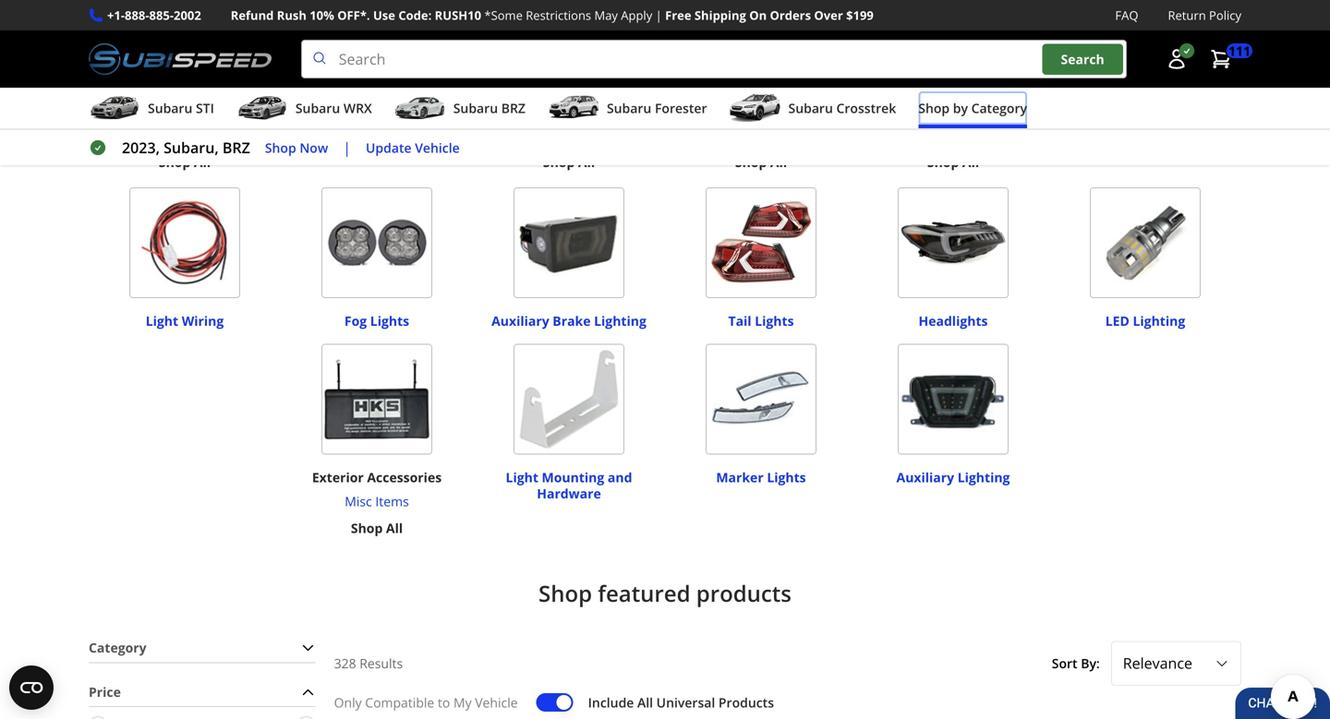 Task type: locate. For each thing, give the bounding box(es) containing it.
exterior
[[129, 19, 180, 36], [129, 85, 176, 102], [312, 469, 364, 486]]

bars down guards
[[363, 106, 390, 123]]

all down 'rack mounting' link
[[963, 153, 979, 171]]

subispeed logo image
[[89, 40, 271, 79]]

exterior accessories image image
[[321, 344, 432, 455]]

1 vertical spatial up
[[372, 64, 389, 81]]

all down the trunks link
[[770, 153, 787, 171]]

vehicle up light and paint protection link
[[318, 19, 365, 36]]

auxiliary for auxiliary brake lighting
[[492, 312, 549, 330]]

subaru sti
[[148, 99, 214, 117]]

up up vinyls
[[223, 19, 241, 36]]

shop all link down misc items link
[[351, 518, 403, 539]]

2 vertical spatial exterior
[[312, 469, 364, 486]]

light down 10%
[[299, 43, 329, 60]]

0 horizontal spatial mounting
[[542, 469, 604, 486]]

2 horizontal spatial lighting
[[1133, 312, 1185, 330]]

shop all link for tow
[[159, 152, 211, 173]]

and down front at the top of the page
[[527, 127, 550, 144]]

0 vertical spatial protection
[[368, 19, 436, 36]]

diffusers
[[507, 64, 562, 81]]

shop all link for splitter
[[543, 152, 595, 173]]

+1-888-885-2002
[[107, 7, 201, 24]]

stickers
[[129, 43, 176, 60]]

shop all link for rack
[[927, 152, 979, 173]]

lighting right brake
[[594, 312, 647, 330]]

mounting down "snow accessories" link
[[940, 127, 998, 144]]

lighting inside auxiliary lighting link
[[958, 469, 1010, 486]]

brz inside dropdown button
[[501, 99, 526, 117]]

auxiliary lighting link
[[897, 461, 1010, 486]]

up inside "vehicle protection light and paint protection touch-up paint bumper guards and light bars shop all"
[[372, 64, 389, 81]]

0 vertical spatial vehicle
[[318, 19, 365, 36]]

paint down light and paint protection link
[[392, 64, 423, 81]]

lighting inside led lighting link
[[1133, 312, 1185, 330]]

light
[[299, 43, 329, 60], [425, 85, 455, 102], [146, 312, 178, 330], [506, 469, 538, 486]]

license
[[122, 106, 166, 123]]

| right the now
[[343, 138, 351, 158]]

1 horizontal spatial brz
[[501, 99, 526, 117]]

subaru for subaru brz
[[453, 99, 498, 117]]

front wind splitter link
[[480, 104, 658, 125]]

a subaru crosstrek thumbnail image image
[[729, 94, 781, 122]]

lighting down auxiliary lighting image
[[958, 469, 1010, 486]]

accessories
[[933, 64, 1003, 81], [936, 106, 1006, 123], [587, 127, 657, 144], [367, 469, 442, 486]]

auxiliary lighting image image
[[898, 344, 1009, 455]]

select... image
[[1215, 657, 1230, 671]]

shop now link
[[265, 137, 328, 158]]

shop all link down ornaments and emblems link
[[159, 152, 211, 173]]

policy
[[1209, 7, 1242, 24]]

light mounting and hardware image image
[[514, 344, 624, 455]]

0 vertical spatial up
[[223, 19, 241, 36]]

1 vertical spatial mounting
[[542, 469, 604, 486]]

vehicle inside "vehicle protection light and paint protection touch-up paint bumper guards and light bars shop all"
[[318, 19, 365, 36]]

roof
[[918, 19, 948, 36]]

faq link
[[1115, 6, 1139, 25]]

subaru for subaru wrx
[[295, 99, 340, 117]]

lights for marker lights
[[767, 469, 806, 486]]

a subaru sti thumbnail image image
[[89, 94, 140, 122]]

subaru sti button
[[89, 92, 214, 129]]

0 horizontal spatial lighting
[[594, 312, 647, 330]]

up down light and paint protection link
[[372, 64, 389, 81]]

bars inside "vehicle protection light and paint protection touch-up paint bumper guards and light bars shop all"
[[363, 106, 390, 123]]

bike accessories link
[[900, 62, 1006, 83]]

0 horizontal spatial up
[[223, 19, 241, 36]]

brz down frames on the top of the page
[[223, 138, 250, 158]]

paint
[[358, 43, 389, 60], [392, 64, 423, 81]]

mounting down light mounting and hardware image
[[542, 469, 604, 486]]

exterior dress up stickers and vinyls tow hooks exterior garnishes license plate frames ornaments and emblems shop all
[[108, 19, 262, 171]]

front
[[512, 106, 545, 123]]

1 vertical spatial protection
[[392, 43, 455, 60]]

update
[[366, 139, 412, 156]]

plate
[[170, 106, 200, 123]]

guards
[[351, 85, 395, 102]]

a subaru brz thumbnail image image
[[394, 94, 446, 122]]

skirts
[[759, 85, 792, 102]]

shop featured products
[[539, 579, 792, 609]]

shop inside bike accessories cross bars snow accessories rack mounting shop all
[[927, 153, 959, 171]]

0 vertical spatial auxiliary
[[492, 312, 549, 330]]

auxiliary down auxiliary lighting image
[[897, 469, 954, 486]]

0 vertical spatial mounting
[[940, 127, 998, 144]]

888-
[[125, 7, 149, 24]]

tail lights image image
[[706, 188, 817, 298]]

| left free
[[656, 7, 662, 24]]

1 vertical spatial auxiliary
[[897, 469, 954, 486]]

return
[[1168, 7, 1206, 24]]

1 vertical spatial paint
[[392, 64, 423, 81]]

0 horizontal spatial bars
[[363, 106, 390, 123]]

lighting right led
[[1133, 312, 1185, 330]]

5 subaru from the left
[[788, 99, 833, 117]]

generators
[[535, 85, 603, 102]]

exterior for exterior accessories misc items shop all
[[312, 469, 364, 486]]

1 vertical spatial vehicle
[[415, 139, 460, 156]]

wind
[[548, 106, 579, 123]]

headlights link
[[919, 304, 988, 330]]

bars
[[958, 85, 985, 102], [363, 106, 390, 123]]

vehicle
[[318, 19, 365, 36], [415, 139, 460, 156], [475, 694, 518, 712]]

all down spoiler and wing accessories link
[[578, 153, 595, 171]]

shop all link for shop
[[735, 152, 787, 173]]

exterior garnishes link
[[108, 83, 262, 104]]

1 horizontal spatial vehicle
[[415, 139, 460, 156]]

111 button
[[1201, 41, 1253, 78]]

1 horizontal spatial up
[[372, 64, 389, 81]]

shop all link down spoiler and wing accessories link
[[543, 152, 595, 173]]

fog lights
[[344, 312, 409, 330]]

vehicle inside button
[[415, 139, 460, 156]]

lights for fog lights
[[370, 312, 409, 330]]

lighting for auxiliary lighting
[[958, 469, 1010, 486]]

vortex
[[591, 64, 631, 81]]

0 horizontal spatial brz
[[223, 138, 250, 158]]

1 horizontal spatial bars
[[958, 85, 985, 102]]

4 subaru from the left
[[607, 99, 652, 117]]

tail lights
[[728, 312, 794, 330]]

all down bumper guards and light bars link on the left top of page
[[386, 132, 403, 150]]

led lighting image image
[[1090, 188, 1201, 298]]

aero
[[554, 19, 584, 36]]

bumper guards and light bars link
[[288, 83, 466, 125]]

vehicle down a subaru brz thumbnail image
[[415, 139, 460, 156]]

free
[[665, 7, 691, 24]]

light wiring
[[146, 312, 224, 330]]

1 horizontal spatial paint
[[392, 64, 423, 81]]

by:
[[1081, 655, 1100, 672]]

1 vertical spatial brz
[[223, 138, 250, 158]]

bars down bike accessories link
[[958, 85, 985, 102]]

exterior inside 'exterior accessories misc items shop all'
[[312, 469, 364, 486]]

off*.
[[337, 7, 370, 24]]

1 vertical spatial exterior
[[129, 85, 176, 102]]

paint up 'touch-up paint' link in the top left of the page
[[358, 43, 389, 60]]

and inside light mounting and hardware
[[608, 469, 632, 486]]

exterior up stickers
[[129, 19, 180, 36]]

a subaru wrx thumbnail image image
[[236, 94, 288, 122]]

1 horizontal spatial mounting
[[940, 127, 998, 144]]

light inside light mounting and hardware
[[506, 469, 538, 486]]

1 subaru from the left
[[148, 99, 192, 117]]

touch-up paint link
[[288, 62, 466, 83]]

wiring
[[182, 312, 224, 330]]

2 horizontal spatial vehicle
[[475, 694, 518, 712]]

2 subaru from the left
[[295, 99, 340, 117]]

snow
[[900, 106, 933, 123]]

all inside 'exterior accessories misc items shop all'
[[386, 520, 403, 537]]

license plate frames link
[[108, 104, 262, 125]]

all down items
[[386, 520, 403, 537]]

shop inside 'exterior accessories misc items shop all'
[[351, 520, 383, 537]]

ornaments
[[108, 127, 176, 144]]

protection down code:
[[392, 43, 455, 60]]

shop inside dropdown button
[[918, 99, 950, 117]]

wrx
[[344, 99, 372, 117]]

marker lights image image
[[706, 344, 817, 455]]

light down light mounting and hardware image
[[506, 469, 538, 486]]

lights right the tail
[[755, 312, 794, 330]]

side skirts link
[[730, 83, 792, 104]]

1 horizontal spatial auxiliary
[[897, 469, 954, 486]]

code:
[[398, 7, 432, 24]]

0 vertical spatial paint
[[358, 43, 389, 60]]

diffusers and vortex generators link
[[480, 62, 658, 104]]

shop all link down 'rack mounting' link
[[927, 152, 979, 173]]

1 horizontal spatial lighting
[[958, 469, 1010, 486]]

spoiler
[[482, 127, 523, 144]]

stickers and vinyls link
[[108, 41, 262, 62]]

cross bars link
[[900, 83, 1006, 104]]

shop all link down the trunks link
[[735, 152, 787, 173]]

vehicle right the my
[[475, 694, 518, 712]]

frames
[[203, 106, 248, 123]]

brz up spoiler
[[501, 99, 526, 117]]

auxiliary lighting
[[897, 469, 1010, 486]]

0 vertical spatial exterior
[[129, 19, 180, 36]]

a subaru forester thumbnail image image
[[548, 94, 599, 122]]

by
[[953, 99, 968, 117]]

category
[[89, 639, 147, 657]]

light wiring image image
[[129, 188, 240, 298]]

splitter
[[582, 106, 626, 123]]

subaru for subaru forester
[[607, 99, 652, 117]]

cross
[[921, 85, 955, 102]]

bike
[[904, 64, 930, 81]]

brz
[[501, 99, 526, 117], [223, 138, 250, 158]]

garnishes
[[180, 85, 240, 102]]

all down ornaments and emblems link
[[194, 153, 211, 171]]

subaru brz button
[[394, 92, 526, 129]]

faq
[[1115, 7, 1139, 24]]

2 vertical spatial vehicle
[[475, 694, 518, 712]]

0 horizontal spatial paint
[[358, 43, 389, 60]]

light and paint protection link
[[288, 41, 466, 62]]

protection
[[368, 19, 436, 36], [392, 43, 455, 60]]

lights right fog
[[370, 312, 409, 330]]

1 vertical spatial bars
[[363, 106, 390, 123]]

restrictions
[[526, 7, 591, 24]]

lips
[[765, 64, 789, 81]]

to
[[438, 694, 450, 712]]

0 horizontal spatial auxiliary
[[492, 312, 549, 330]]

accessories inside 'exterior accessories misc items shop all'
[[367, 469, 442, 486]]

auxiliary left brake
[[492, 312, 549, 330]]

marker lights
[[716, 469, 806, 486]]

all right include
[[637, 694, 653, 712]]

forester
[[655, 99, 707, 117]]

lights right marker
[[767, 469, 806, 486]]

0 horizontal spatial vehicle
[[318, 19, 365, 36]]

and
[[179, 43, 202, 60], [332, 43, 355, 60], [565, 64, 588, 81], [399, 85, 422, 102], [180, 127, 203, 144], [527, 127, 550, 144], [608, 469, 632, 486]]

and right hardware
[[608, 469, 632, 486]]

3 subaru from the left
[[453, 99, 498, 117]]

bars inside bike accessories cross bars snow accessories rack mounting shop all
[[958, 85, 985, 102]]

subaru for subaru sti
[[148, 99, 192, 117]]

1 vertical spatial |
[[343, 138, 351, 158]]

headlights image image
[[898, 188, 1009, 298]]

shop all link down bumper guards and light bars link on the left top of page
[[351, 131, 403, 152]]

led
[[1106, 312, 1130, 330]]

protection up light and paint protection link
[[368, 19, 436, 36]]

exterior up misc
[[312, 469, 364, 486]]

0 vertical spatial bars
[[958, 85, 985, 102]]

exterior up 'license'
[[129, 85, 176, 102]]

shop
[[918, 99, 950, 117], [351, 132, 383, 150], [265, 139, 296, 156], [159, 153, 191, 171], [543, 153, 575, 171], [735, 153, 767, 171], [927, 153, 959, 171], [351, 520, 383, 537], [539, 579, 592, 609]]

0 vertical spatial brz
[[501, 99, 526, 117]]

0 vertical spatial |
[[656, 7, 662, 24]]



Task type: vqa. For each thing, say whether or not it's contained in the screenshot.
topmost Heading
no



Task type: describe. For each thing, give the bounding box(es) containing it.
marker lights link
[[716, 461, 806, 486]]

hoods link
[[730, 104, 792, 125]]

vehicle protection light and paint protection touch-up paint bumper guards and light bars shop all
[[299, 19, 455, 150]]

shop all link for touch-
[[351, 131, 403, 152]]

light wiring link
[[146, 304, 224, 330]]

all inside exterior dress up stickers and vinyls tow hooks exterior garnishes license plate frames ornaments and emblems shop all
[[194, 153, 211, 171]]

fog lights link
[[344, 304, 409, 330]]

tail
[[728, 312, 752, 330]]

tow
[[152, 64, 177, 81]]

led lighting
[[1106, 312, 1185, 330]]

only
[[334, 694, 362, 712]]

crosstrek
[[836, 99, 896, 117]]

2023,
[[122, 138, 160, 158]]

*some
[[484, 7, 523, 24]]

rack
[[909, 127, 937, 144]]

emblems
[[206, 127, 262, 144]]

light left wiring
[[146, 312, 178, 330]]

dress
[[184, 19, 220, 36]]

apply
[[621, 7, 652, 24]]

body components
[[702, 19, 820, 36]]

price
[[89, 683, 121, 701]]

subaru forester button
[[548, 92, 707, 129]]

price button
[[89, 678, 316, 707]]

racks
[[951, 19, 989, 36]]

subaru wrx button
[[236, 92, 372, 129]]

subaru forester
[[607, 99, 707, 117]]

products
[[719, 694, 774, 712]]

misc items link
[[345, 492, 409, 513]]

auxiliary brake lighting link
[[492, 304, 647, 330]]

replacement bulbs link
[[1083, 10, 1207, 36]]

fog lights image image
[[321, 188, 432, 298]]

orders
[[770, 7, 811, 24]]

lights for tail lights
[[755, 312, 794, 330]]

tow hooks link
[[108, 62, 262, 83]]

111
[[1229, 42, 1251, 59]]

now
[[300, 139, 328, 156]]

Select... button
[[1111, 642, 1242, 686]]

rush
[[277, 7, 307, 24]]

products
[[696, 579, 792, 609]]

shop by category
[[918, 99, 1027, 117]]

trunks
[[741, 127, 782, 144]]

0 horizontal spatial |
[[343, 138, 351, 158]]

over
[[814, 7, 843, 24]]

lighting for led lighting
[[1133, 312, 1185, 330]]

all inside rear lips side skirts hoods trunks shop all
[[770, 153, 787, 171]]

lighting inside auxiliary brake lighting link
[[594, 312, 647, 330]]

up inside exterior dress up stickers and vinyls tow hooks exterior garnishes license plate frames ornaments and emblems shop all
[[223, 19, 241, 36]]

rear
[[734, 64, 761, 81]]

ornaments and emblems link
[[108, 125, 262, 146]]

led lighting link
[[1106, 304, 1185, 330]]

items
[[375, 493, 409, 511]]

exterior for exterior dress up stickers and vinyls tow hooks exterior garnishes license plate frames ornaments and emblems shop all
[[129, 19, 180, 36]]

mounting inside light mounting and hardware
[[542, 469, 604, 486]]

auxiliary brake lighting image image
[[514, 188, 624, 298]]

headlights
[[919, 312, 988, 330]]

touch-
[[331, 64, 372, 81]]

marker
[[716, 469, 764, 486]]

1 horizontal spatial |
[[656, 7, 662, 24]]

shop inside "vehicle protection light and paint protection touch-up paint bumper guards and light bars shop all"
[[351, 132, 383, 150]]

shop inside rear lips side skirts hoods trunks shop all
[[735, 153, 767, 171]]

and right guards
[[399, 85, 422, 102]]

all inside bike accessories cross bars snow accessories rack mounting shop all
[[963, 153, 979, 171]]

may
[[594, 7, 618, 24]]

and up touch-
[[332, 43, 355, 60]]

include all universal products
[[588, 694, 774, 712]]

bike accessories cross bars snow accessories rack mounting shop all
[[900, 64, 1006, 171]]

shop inside diffusers and vortex generators front wind splitter spoiler and wing accessories shop all
[[543, 153, 575, 171]]

use
[[373, 7, 395, 24]]

search
[[1061, 50, 1105, 68]]

all inside "vehicle protection light and paint protection touch-up paint bumper guards and light bars shop all"
[[386, 132, 403, 150]]

bumper
[[299, 85, 348, 102]]

shop by category button
[[918, 92, 1027, 129]]

include
[[588, 694, 634, 712]]

subaru crosstrek button
[[729, 92, 896, 129]]

my
[[454, 694, 472, 712]]

all inside diffusers and vortex generators front wind splitter spoiler and wing accessories shop all
[[578, 153, 595, 171]]

spoiler and wing accessories link
[[480, 125, 658, 146]]

button image
[[1166, 48, 1188, 70]]

trunks link
[[730, 125, 792, 146]]

rush10
[[435, 7, 481, 24]]

+1-
[[107, 7, 125, 24]]

hooks
[[180, 64, 218, 81]]

$199
[[846, 7, 874, 24]]

and down license plate frames link at the left of page
[[180, 127, 203, 144]]

refund
[[231, 7, 274, 24]]

sti
[[196, 99, 214, 117]]

replacement bulbs
[[1083, 19, 1207, 36]]

subaru for subaru crosstrek
[[788, 99, 833, 117]]

subaru crosstrek
[[788, 99, 896, 117]]

light up update vehicle at the left top
[[425, 85, 455, 102]]

search input field
[[301, 40, 1127, 79]]

open widget image
[[9, 666, 54, 710]]

body
[[702, 19, 735, 36]]

return policy link
[[1168, 6, 1242, 25]]

shop inside exterior dress up stickers and vinyls tow hooks exterior garnishes license plate frames ornaments and emblems shop all
[[159, 153, 191, 171]]

mounting inside bike accessories cross bars snow accessories rack mounting shop all
[[940, 127, 998, 144]]

accessories inside diffusers and vortex generators front wind splitter spoiler and wing accessories shop all
[[587, 127, 657, 144]]

and up tow hooks link
[[179, 43, 202, 60]]

exterior accessories misc items shop all
[[312, 469, 442, 537]]

rear lips link
[[730, 62, 792, 83]]

and up generators
[[565, 64, 588, 81]]

vinyls
[[206, 43, 240, 60]]

components
[[738, 19, 820, 36]]

subaru wrx
[[295, 99, 372, 117]]

side
[[730, 85, 756, 102]]

light mounting and hardware link
[[480, 461, 658, 503]]

auxiliary for auxiliary lighting
[[897, 469, 954, 486]]



